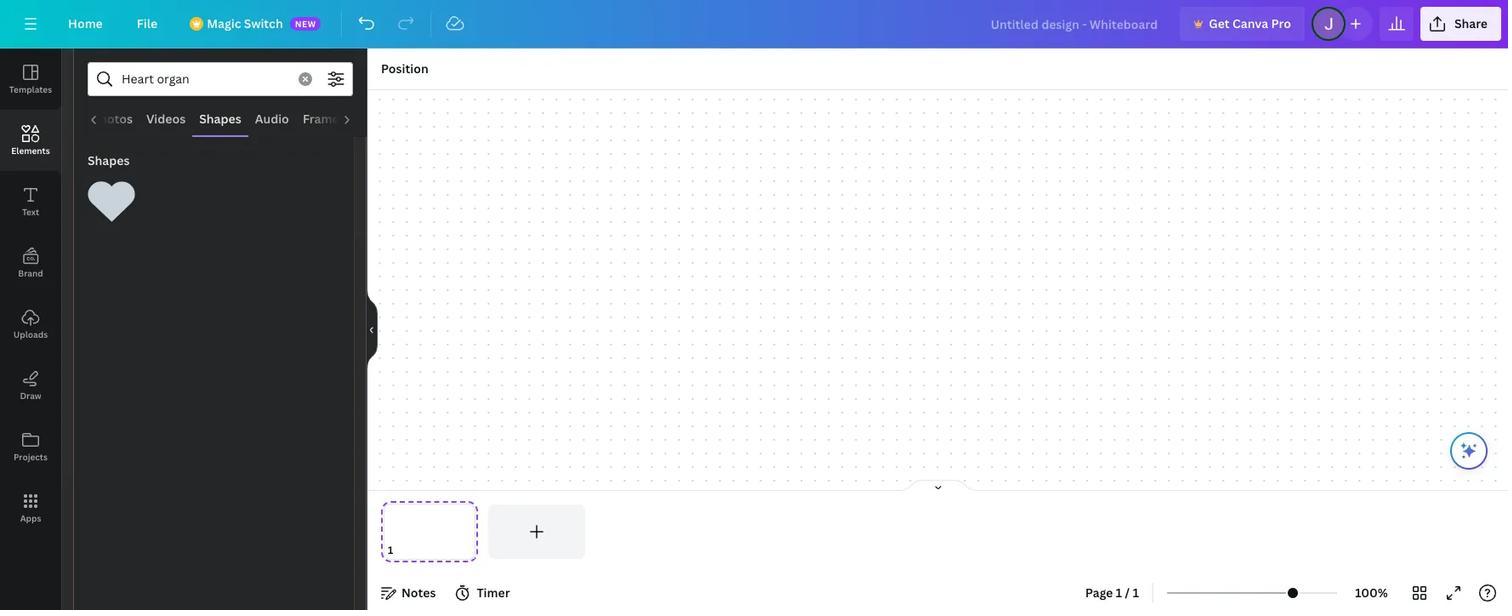 Task type: describe. For each thing, give the bounding box(es) containing it.
2 1 from the left
[[1133, 585, 1139, 601]]

share button
[[1421, 7, 1502, 41]]

magic switch
[[207, 15, 283, 31]]

100%
[[1356, 585, 1389, 601]]

audio
[[255, 111, 289, 127]]

magic
[[207, 15, 241, 31]]

side panel tab list
[[0, 49, 61, 539]]

hide pages image
[[897, 479, 979, 493]]

canva
[[1233, 15, 1269, 31]]

photos
[[92, 111, 133, 127]]

Design title text field
[[977, 7, 1174, 41]]

heart image
[[88, 178, 135, 225]]

shapes button
[[192, 103, 248, 135]]

charts
[[359, 111, 398, 127]]

shapes inside button
[[199, 111, 241, 127]]

100% button
[[1345, 579, 1400, 607]]

apps
[[20, 512, 41, 524]]

brand
[[18, 267, 43, 279]]

notes
[[402, 585, 436, 601]]

text button
[[0, 171, 61, 232]]

elements button
[[0, 110, 61, 171]]

text
[[22, 206, 39, 218]]

frames button
[[296, 103, 352, 135]]

videos button
[[140, 103, 192, 135]]

hide image
[[367, 288, 378, 370]]

main menu bar
[[0, 0, 1509, 49]]

videos
[[146, 111, 186, 127]]

file
[[137, 15, 158, 31]]

page 1 / 1
[[1086, 585, 1139, 601]]

share
[[1455, 15, 1488, 31]]

draw
[[20, 390, 41, 402]]

get canva pro
[[1209, 15, 1292, 31]]

timer button
[[450, 579, 517, 607]]



Task type: vqa. For each thing, say whether or not it's contained in the screenshot.
Hide pages IMAGE
yes



Task type: locate. For each thing, give the bounding box(es) containing it.
1 right /
[[1133, 585, 1139, 601]]

templates button
[[0, 49, 61, 110]]

audio button
[[248, 103, 296, 135]]

Search elements search field
[[122, 63, 288, 95]]

apps button
[[0, 477, 61, 539]]

get
[[1209, 15, 1230, 31]]

timer
[[477, 585, 510, 601]]

1 horizontal spatial shapes
[[199, 111, 241, 127]]

1 horizontal spatial 1
[[1133, 585, 1139, 601]]

projects button
[[0, 416, 61, 477]]

draw button
[[0, 355, 61, 416]]

0 vertical spatial shapes
[[199, 111, 241, 127]]

file button
[[123, 7, 171, 41]]

/
[[1125, 585, 1130, 601]]

0 horizontal spatial shapes
[[88, 152, 130, 168]]

shapes down search elements search field on the top left of the page
[[199, 111, 241, 127]]

get canva pro button
[[1180, 7, 1305, 41]]

new
[[295, 18, 316, 30]]

canva assistant image
[[1459, 441, 1480, 461]]

home link
[[54, 7, 116, 41]]

1 vertical spatial shapes
[[88, 152, 130, 168]]

charts button
[[352, 103, 404, 135]]

home
[[68, 15, 103, 31]]

projects
[[14, 451, 48, 463]]

shapes up heart image at the left top of page
[[88, 152, 130, 168]]

uploads button
[[0, 294, 61, 355]]

templates
[[9, 83, 52, 95]]

uploads
[[13, 328, 48, 340]]

position
[[381, 60, 429, 77]]

1 left /
[[1116, 585, 1123, 601]]

1
[[1116, 585, 1123, 601], [1133, 585, 1139, 601]]

shapes
[[199, 111, 241, 127], [88, 152, 130, 168]]

pro
[[1272, 15, 1292, 31]]

brand button
[[0, 232, 61, 294]]

elements
[[11, 145, 50, 157]]

group
[[88, 168, 135, 225]]

position button
[[374, 55, 435, 83]]

photos button
[[85, 103, 140, 135]]

Page title text field
[[401, 542, 408, 559]]

switch
[[244, 15, 283, 31]]

notes button
[[374, 579, 443, 607]]

0 horizontal spatial 1
[[1116, 585, 1123, 601]]

page
[[1086, 585, 1113, 601]]

1 1 from the left
[[1116, 585, 1123, 601]]

frames
[[303, 111, 345, 127]]

page 1 image
[[381, 505, 478, 559]]



